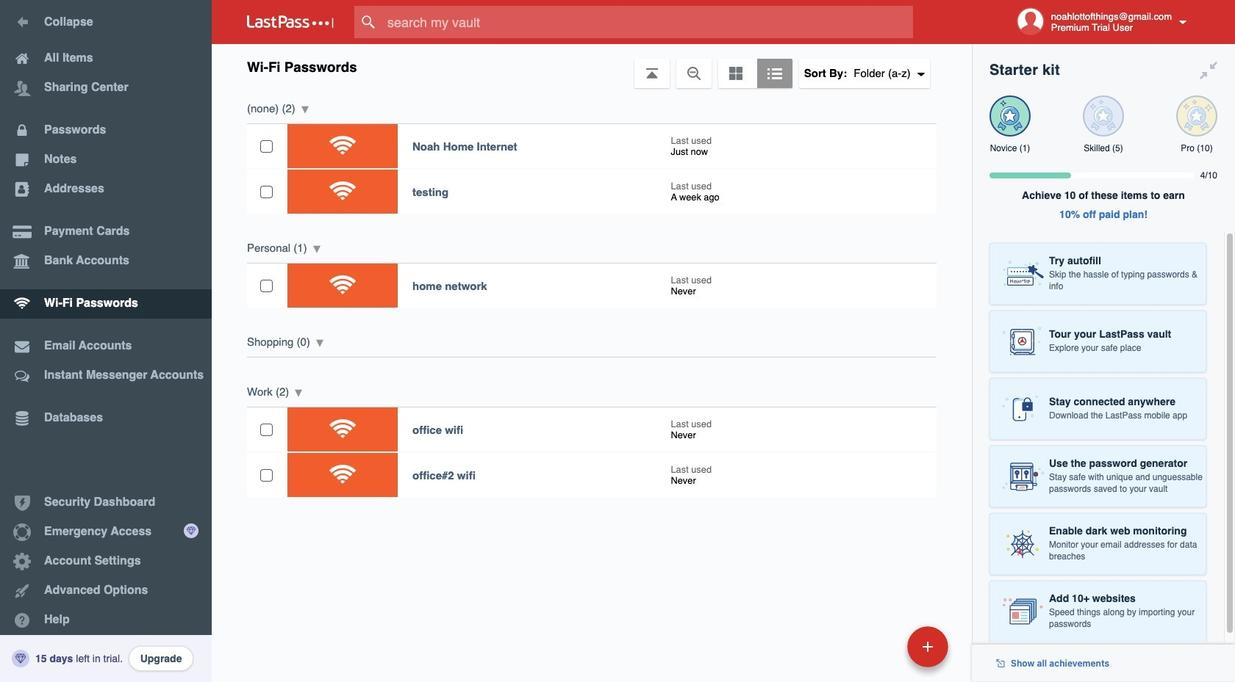 Task type: vqa. For each thing, say whether or not it's contained in the screenshot.
text field
no



Task type: describe. For each thing, give the bounding box(es) containing it.
new item navigation
[[806, 623, 957, 683]]

vault options navigation
[[212, 44, 972, 88]]



Task type: locate. For each thing, give the bounding box(es) containing it.
Search search field
[[354, 6, 942, 38]]

main navigation navigation
[[0, 0, 212, 683]]

search my vault text field
[[354, 6, 942, 38]]

new item element
[[806, 626, 954, 668]]

lastpass image
[[247, 15, 334, 29]]



